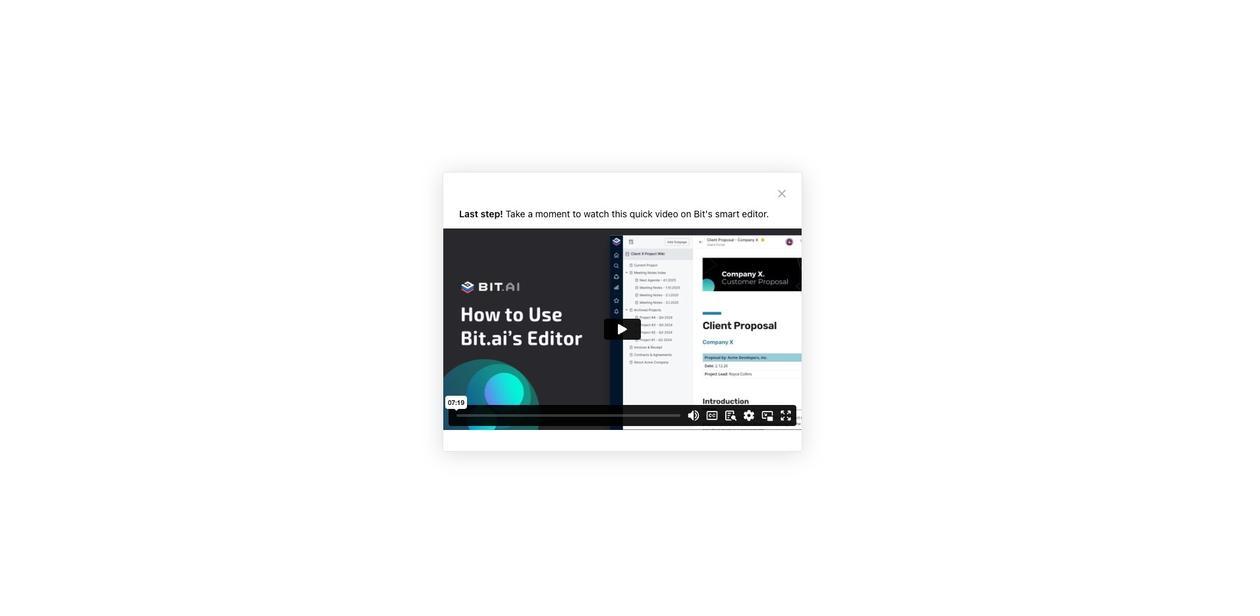 Task type: describe. For each thing, give the bounding box(es) containing it.
you
[[505, 149, 521, 160]]

to
[[454, 149, 463, 160]]

create a subpage
[[390, 197, 469, 208]]

template
[[418, 173, 459, 184]]

ask ai genius to write for you
[[390, 149, 521, 160]]

subpage
[[430, 197, 469, 208]]

a for create
[[423, 197, 428, 208]]

create
[[390, 197, 420, 208]]

ask ai genius to write for you button
[[369, 143, 526, 167]]

ai
[[409, 149, 418, 160]]

create a subpage button
[[369, 191, 475, 215]]



Task type: locate. For each thing, give the bounding box(es) containing it.
a for use
[[410, 173, 415, 184]]

a
[[410, 173, 415, 184], [423, 197, 428, 208]]

write
[[465, 149, 487, 160]]

a inside button
[[423, 197, 428, 208]]

use a template button
[[369, 167, 464, 191]]

for
[[490, 149, 502, 160]]

dialog
[[443, 172, 803, 452]]

genius
[[421, 149, 451, 160]]

0 vertical spatial a
[[410, 173, 415, 184]]

use
[[390, 173, 408, 184]]

use a template
[[390, 173, 459, 184]]

ask
[[390, 149, 407, 160]]

0 horizontal spatial a
[[410, 173, 415, 184]]

a right "use"
[[410, 173, 415, 184]]

a right create
[[423, 197, 428, 208]]

1 horizontal spatial a
[[423, 197, 428, 208]]

1 vertical spatial a
[[423, 197, 428, 208]]

a inside button
[[410, 173, 415, 184]]



Task type: vqa. For each thing, say whether or not it's contained in the screenshot.
4 in the 'Project 4 Only me'
no



